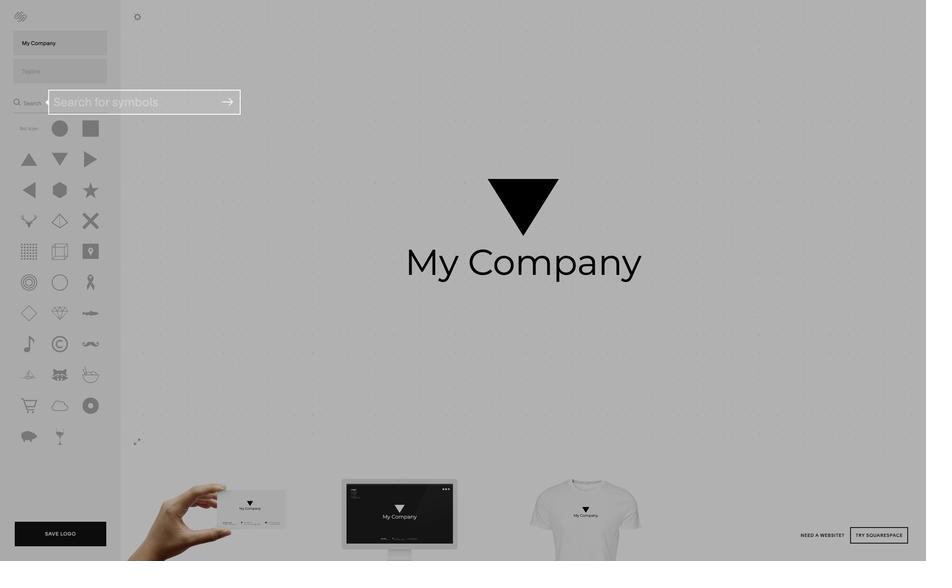 Task type: vqa. For each thing, say whether or not it's contained in the screenshot.
Start with Reseda button
no



Task type: locate. For each thing, give the bounding box(es) containing it.
try squarespace
[[856, 533, 904, 539]]

squarespace
[[867, 533, 904, 539]]

save logo
[[45, 531, 76, 538]]



Task type: describe. For each thing, give the bounding box(es) containing it.
Search for symbols text field
[[48, 90, 252, 115]]

Name text field
[[13, 31, 107, 55]]

try squarespace link
[[851, 528, 909, 544]]

logo
[[60, 531, 76, 538]]

save
[[45, 531, 59, 538]]

Tagline text field
[[13, 59, 107, 84]]

save logo button
[[15, 522, 106, 549]]

try
[[856, 533, 866, 539]]



